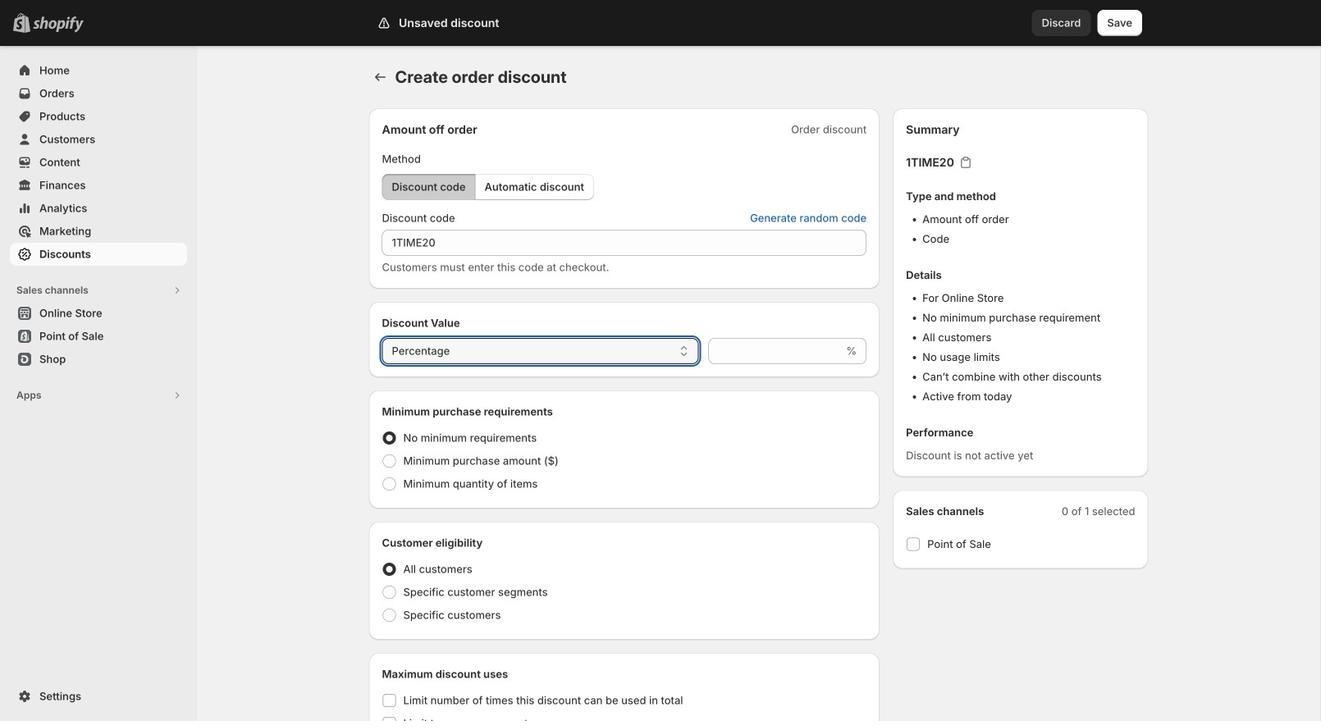 Task type: describe. For each thing, give the bounding box(es) containing it.
shopify image
[[33, 16, 84, 33]]



Task type: locate. For each thing, give the bounding box(es) containing it.
None text field
[[382, 230, 867, 256]]

None text field
[[708, 338, 843, 364]]



Task type: vqa. For each thing, say whether or not it's contained in the screenshot.
Shopify image
yes



